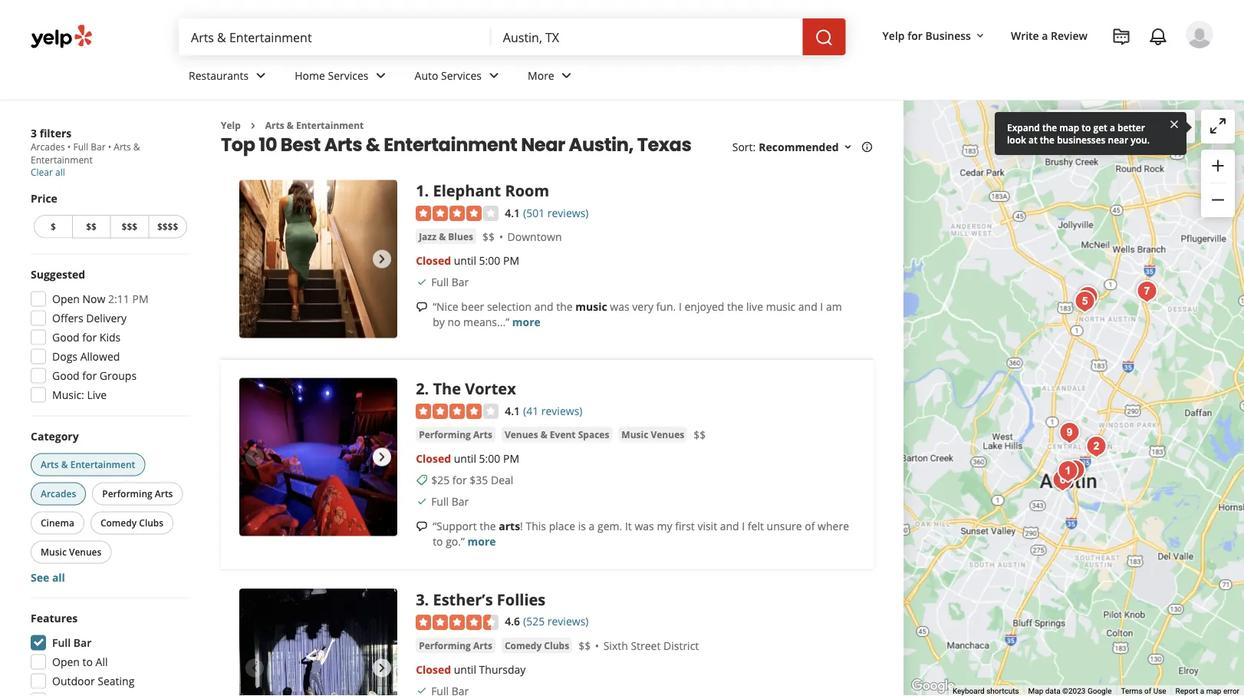 Task type: vqa. For each thing, say whether or not it's contained in the screenshot.
be
no



Task type: locate. For each thing, give the bounding box(es) containing it.
comedy clubs link
[[502, 638, 573, 653]]

3 left the esther's
[[416, 589, 425, 610]]

$$ for 2 . the vortex
[[694, 428, 706, 442]]

near
[[521, 132, 565, 157]]

4.1 star rating image up blues
[[416, 206, 499, 221]]

comedy clubs down arts & entertainment button
[[100, 516, 164, 529]]

2 music from the left
[[766, 299, 796, 314]]

0 horizontal spatial venues
[[69, 546, 102, 558]]

pm down downtown
[[503, 253, 520, 267]]

4.1 link for vortex
[[505, 402, 520, 418]]

1 horizontal spatial none field
[[503, 28, 791, 45]]

i right fun.
[[679, 299, 682, 314]]

1 horizontal spatial services
[[441, 68, 482, 83]]

was left very
[[610, 299, 630, 314]]

$$ inside "button"
[[86, 220, 97, 233]]

reviews) right (525
[[548, 614, 589, 629]]

yelp left "16 chevron right v2" image
[[221, 119, 241, 132]]

map left error
[[1207, 686, 1222, 696]]

data
[[1046, 686, 1061, 696]]

pm inside group
[[132, 292, 149, 306]]

jazz & blues link
[[416, 229, 477, 244]]

1 5:00 from the top
[[479, 253, 501, 267]]

full inside group
[[52, 635, 71, 650]]

of left use
[[1145, 686, 1152, 696]]

1 previous image from the top
[[246, 448, 264, 466]]

3 left filters
[[31, 125, 37, 140]]

1 vertical spatial clubs
[[544, 639, 569, 651]]

0 vertical spatial closed
[[416, 253, 451, 267]]

you.
[[1131, 133, 1150, 146]]

full
[[73, 140, 88, 153], [431, 274, 449, 289], [431, 494, 449, 509], [52, 635, 71, 650]]

$$ right music venues link at bottom
[[694, 428, 706, 442]]

closed down 4.6 star rating 'image'
[[416, 662, 451, 676]]

2 vertical spatial performing arts
[[419, 639, 493, 651]]

1 horizontal spatial 24 chevron down v2 image
[[372, 66, 390, 85]]

cinema button
[[31, 511, 84, 534]]

group containing category
[[28, 429, 190, 585]]

slideshow element for 3
[[239, 589, 398, 696]]

was
[[610, 299, 630, 314], [635, 519, 654, 533]]

2 vertical spatial .
[[425, 589, 429, 610]]

0 vertical spatial closed until 5:00 pm
[[416, 253, 520, 267]]

more down "nice beer selection and the music
[[512, 314, 541, 329]]

0 vertical spatial good
[[52, 330, 80, 345]]

0 horizontal spatial music venues
[[41, 546, 102, 558]]

2 24 chevron down v2 image from the left
[[558, 66, 576, 85]]

venues inside button
[[505, 428, 538, 441]]

24 chevron down v2 image inside home services link
[[372, 66, 390, 85]]

Near text field
[[503, 28, 791, 45]]

2 none field from the left
[[503, 28, 791, 45]]

entertainment inside button
[[70, 458, 135, 471]]

1 closed from the top
[[416, 253, 451, 267]]

slideshow element for 1
[[239, 180, 398, 338]]

0 vertical spatial comedy clubs
[[100, 516, 164, 529]]

2 horizontal spatial map
[[1207, 686, 1222, 696]]

full bar up open to all
[[52, 635, 91, 650]]

performing arts link
[[416, 427, 496, 442], [416, 638, 496, 653]]

this
[[526, 519, 546, 533]]

1 vertical spatial 16 speech v2 image
[[416, 520, 428, 533]]

comedy clubs inside group
[[100, 516, 164, 529]]

category
[[31, 429, 79, 444]]

until
[[454, 253, 476, 267], [454, 451, 476, 466], [454, 662, 476, 676]]

comedy down (525
[[505, 639, 542, 651]]

music venues button right spaces
[[619, 427, 688, 442]]

more down "support the arts
[[468, 534, 496, 548]]

2 horizontal spatial and
[[799, 299, 818, 314]]

1 vertical spatial arts & entertainment
[[31, 140, 140, 166]]

where
[[818, 519, 849, 533]]

more link down "nice beer selection and the music
[[512, 314, 541, 329]]

"nice
[[433, 299, 459, 314]]

yelp link
[[221, 119, 241, 132]]

venues down cinema button
[[69, 546, 102, 558]]

comedy clubs for the topmost comedy clubs button
[[100, 516, 164, 529]]

fun.
[[657, 299, 676, 314]]

2 vertical spatial performing arts button
[[416, 638, 496, 653]]

the vortex link
[[433, 378, 516, 399]]

4.1 link left (41
[[505, 402, 520, 418]]

$$$$
[[157, 220, 178, 233]]

24 chevron down v2 image for restaurants
[[252, 66, 270, 85]]

1 horizontal spatial music venues button
[[619, 427, 688, 442]]

Find text field
[[191, 28, 479, 45]]

0 vertical spatial performing arts button
[[416, 427, 496, 442]]

1 horizontal spatial venues
[[505, 428, 538, 441]]

0 vertical spatial performing arts
[[419, 428, 493, 441]]

None search field
[[179, 18, 849, 55]]

performing arts link for esther's
[[416, 638, 496, 653]]

jazz & blues
[[419, 230, 473, 243]]

until down blues
[[454, 253, 476, 267]]

3 next image from the top
[[373, 659, 391, 677]]

open up offers
[[52, 292, 80, 306]]

map region
[[882, 50, 1245, 696]]

services right home
[[328, 68, 369, 83]]

2 vertical spatial to
[[83, 655, 93, 669]]

0 horizontal spatial music
[[41, 546, 67, 558]]

1 vertical spatial yelp
[[221, 119, 241, 132]]

4.1 link for room
[[505, 204, 520, 220]]

group containing features
[[26, 610, 190, 696]]

4.1 star rating image
[[416, 206, 499, 221], [416, 404, 499, 419]]

. for 2
[[425, 378, 429, 399]]

follies
[[497, 589, 546, 610]]

1 . from the top
[[425, 180, 429, 201]]

venues & event spaces
[[505, 428, 610, 441]]

1 4.1 link from the top
[[505, 204, 520, 220]]

venues
[[505, 428, 538, 441], [651, 428, 685, 441], [69, 546, 102, 558]]

arts inside arts & entertainment
[[114, 140, 131, 153]]

the vortex image
[[239, 378, 398, 536]]

for for business
[[908, 28, 923, 43]]

music right spaces
[[622, 428, 649, 441]]

2 5:00 from the top
[[479, 451, 501, 466]]

4.1 left (501
[[505, 205, 520, 220]]

1 horizontal spatial music
[[766, 299, 796, 314]]

$25
[[431, 472, 450, 487]]

arts & entertainment up the arcades button
[[41, 458, 135, 471]]

3 until from the top
[[454, 662, 476, 676]]

1 slideshow element from the top
[[239, 180, 398, 338]]

2 • from the left
[[108, 140, 111, 153]]

for inside button
[[908, 28, 923, 43]]

2 closed from the top
[[416, 451, 451, 466]]

4.1 for vortex
[[505, 403, 520, 418]]

0 horizontal spatial comedy clubs
[[100, 516, 164, 529]]

austin,
[[569, 132, 634, 157]]

music
[[576, 299, 608, 314], [766, 299, 796, 314]]

1 vertical spatial next image
[[373, 448, 391, 466]]

of left the where
[[805, 519, 815, 533]]

comedy clubs button down (525
[[502, 638, 573, 653]]

open for open to all
[[52, 655, 80, 669]]

0 vertical spatial music venues button
[[619, 427, 688, 442]]

to left go." on the left bottom of the page
[[433, 534, 443, 548]]

for left $35
[[453, 472, 467, 487]]

for left business
[[908, 28, 923, 43]]

map for error
[[1207, 686, 1222, 696]]

close image
[[1169, 117, 1181, 130]]

arcades inside button
[[41, 487, 76, 500]]

notifications image
[[1150, 28, 1168, 46]]

performing for 2
[[419, 428, 471, 441]]

1 next image from the top
[[373, 250, 391, 268]]

$$ left sixth
[[579, 638, 591, 653]]

texas
[[637, 132, 692, 157]]

$$$
[[122, 220, 137, 233]]

for down the offers delivery
[[82, 330, 97, 345]]

a right "is"
[[589, 519, 595, 533]]

performing down 4.6 star rating 'image'
[[419, 639, 471, 651]]

2 4.1 star rating image from the top
[[416, 404, 499, 419]]

closed up $25
[[416, 451, 451, 466]]

0 vertical spatial comedy
[[100, 516, 137, 529]]

. left the esther's
[[425, 589, 429, 610]]

1 horizontal spatial was
[[635, 519, 654, 533]]

performing arts link down the
[[416, 427, 496, 442]]

3
[[31, 125, 37, 140], [416, 589, 425, 610]]

2 until from the top
[[454, 451, 476, 466]]

performing arts down the
[[419, 428, 493, 441]]

music venues button
[[619, 427, 688, 442], [31, 541, 112, 564]]

5:00 for room
[[479, 253, 501, 267]]

good down 'dogs'
[[52, 368, 80, 383]]

none field up home services
[[191, 28, 479, 45]]

4.1 star rating image down 2 . the vortex
[[416, 404, 499, 419]]

1 horizontal spatial elephant room image
[[1053, 456, 1084, 487]]

24 chevron down v2 image inside restaurants link
[[252, 66, 270, 85]]

0 vertical spatial 4.1 star rating image
[[416, 206, 499, 221]]

0 vertical spatial of
[[805, 519, 815, 533]]

2 vertical spatial full bar
[[52, 635, 91, 650]]

blues
[[448, 230, 473, 243]]

& down category
[[61, 458, 68, 471]]

0 vertical spatial until
[[454, 253, 476, 267]]

performing arts down arts & entertainment button
[[102, 487, 173, 500]]

2 open from the top
[[52, 655, 80, 669]]

0 vertical spatial performing
[[419, 428, 471, 441]]

1 closed until 5:00 pm from the top
[[416, 253, 520, 267]]

performing arts button for 3
[[416, 638, 496, 653]]

full bar up ""nice"
[[431, 274, 469, 289]]

0 vertical spatial all
[[55, 165, 65, 178]]

more link down "support the arts
[[468, 534, 496, 548]]

0 vertical spatial 16 speech v2 image
[[416, 301, 428, 313]]

0 horizontal spatial none field
[[191, 28, 479, 45]]

arts
[[265, 119, 284, 132], [324, 132, 362, 157], [114, 140, 131, 153], [473, 428, 493, 441], [41, 458, 59, 471], [155, 487, 173, 500], [473, 639, 493, 651]]

elephant room image
[[239, 180, 398, 338], [1053, 456, 1084, 487]]

arcades down 3 filters
[[31, 140, 65, 153]]

1 . elephant room
[[416, 180, 550, 201]]

0 vertical spatial .
[[425, 180, 429, 201]]

& right 10
[[287, 119, 294, 132]]

entertainment down home services link
[[296, 119, 364, 132]]

1 horizontal spatial more
[[512, 314, 541, 329]]

! this place is a gem. it was my first visit and i felt unsure of where to go."
[[433, 519, 849, 548]]

16 speech v2 image
[[416, 301, 428, 313], [416, 520, 428, 533]]

closed up 16 checkmark v2 image on the left of page
[[416, 253, 451, 267]]

performing arts down 4.6 star rating 'image'
[[419, 639, 493, 651]]

1 vertical spatial comedy clubs
[[505, 639, 569, 651]]

$$ left $$$ button
[[86, 220, 97, 233]]

music venues link
[[619, 427, 688, 442]]

2 previous image from the top
[[246, 659, 264, 677]]

thursday
[[479, 662, 526, 676]]

24 chevron down v2 image
[[252, 66, 270, 85], [372, 66, 390, 85]]

24 chevron down v2 image inside more link
[[558, 66, 576, 85]]

more
[[512, 314, 541, 329], [468, 534, 496, 548]]

16 checkmark v2 image
[[416, 276, 428, 288]]

arcades for arcades • full bar •
[[31, 140, 65, 153]]

$$ for 1 . elephant room
[[483, 230, 495, 244]]

first
[[675, 519, 695, 533]]

1 vertical spatial full bar
[[431, 494, 469, 509]]

"support the arts
[[433, 519, 520, 533]]

0 vertical spatial arts & entertainment
[[265, 119, 364, 132]]

2 performing arts link from the top
[[416, 638, 496, 653]]

16 checkmark v2 image
[[416, 495, 428, 508], [416, 685, 428, 696]]

arts
[[499, 519, 520, 533]]

kids
[[100, 330, 121, 345]]

0 vertical spatial more link
[[512, 314, 541, 329]]

get
[[1094, 121, 1108, 134]]

for for groups
[[82, 368, 97, 383]]

4.1 for room
[[505, 205, 520, 220]]

to
[[1082, 121, 1091, 134], [433, 534, 443, 548], [83, 655, 93, 669]]

good
[[52, 330, 80, 345], [52, 368, 80, 383]]

more for room
[[512, 314, 541, 329]]

2 16 speech v2 image from the top
[[416, 520, 428, 533]]

map for moves
[[1128, 120, 1151, 134]]

& right arcades • full bar •
[[133, 140, 140, 153]]

previous image for 3
[[246, 659, 264, 677]]

0 vertical spatial open
[[52, 292, 80, 306]]

jazz
[[419, 230, 437, 243]]

24 chevron down v2 image inside auto services link
[[485, 66, 503, 85]]

24 chevron down v2 image for auto services
[[485, 66, 503, 85]]

venues down (41
[[505, 428, 538, 441]]

music venues right spaces
[[622, 428, 685, 441]]

price group
[[31, 190, 190, 241]]

1 vertical spatial comedy
[[505, 639, 542, 651]]

0 vertical spatial more
[[512, 314, 541, 329]]

1 vertical spatial music venues
[[41, 546, 102, 558]]

0 vertical spatial 16 checkmark v2 image
[[416, 495, 428, 508]]

1 vertical spatial closed
[[416, 451, 451, 466]]

2 24 chevron down v2 image from the left
[[372, 66, 390, 85]]

until for the
[[454, 451, 476, 466]]

reviews) for vortex
[[542, 403, 583, 418]]

1 vertical spatial reviews)
[[542, 403, 583, 418]]

performing
[[419, 428, 471, 441], [102, 487, 152, 500], [419, 639, 471, 651]]

all for see all
[[52, 570, 65, 585]]

24 chevron down v2 image right restaurants
[[252, 66, 270, 85]]

means..."
[[464, 314, 510, 329]]

reviews) right (501
[[548, 205, 589, 220]]

2 good from the top
[[52, 368, 80, 383]]

2 . the vortex
[[416, 378, 516, 399]]

1 open from the top
[[52, 292, 80, 306]]

16 chevron down v2 image
[[842, 141, 855, 153]]

1 horizontal spatial clubs
[[544, 639, 569, 651]]

1 vertical spatial 16 checkmark v2 image
[[416, 685, 428, 696]]

1 16 speech v2 image from the top
[[416, 301, 428, 313]]

services for home services
[[328, 68, 369, 83]]

expand map image
[[1209, 117, 1228, 135]]

entertainment up the arcades button
[[70, 458, 135, 471]]

2 16 checkmark v2 image from the top
[[416, 685, 428, 696]]

for down dogs allowed
[[82, 368, 97, 383]]

recommended
[[759, 140, 839, 154]]

full bar inside group
[[52, 635, 91, 650]]

offers delivery
[[52, 311, 127, 325]]

restaurants
[[189, 68, 249, 83]]

0 vertical spatial clubs
[[139, 516, 164, 529]]

0 horizontal spatial clubs
[[139, 516, 164, 529]]

closed until 5:00 pm
[[416, 253, 520, 267], [416, 451, 520, 466]]

1 performing arts link from the top
[[416, 427, 496, 442]]

0 vertical spatial reviews)
[[548, 205, 589, 220]]

slideshow element
[[239, 180, 398, 338], [239, 378, 398, 536], [239, 589, 398, 696]]

yelp for yelp link
[[221, 119, 241, 132]]

24 chevron down v2 image right more
[[558, 66, 576, 85]]

1 until from the top
[[454, 253, 476, 267]]

good up 'dogs'
[[52, 330, 80, 345]]

arcades up cinema
[[41, 487, 76, 500]]

0 vertical spatial next image
[[373, 250, 391, 268]]

my
[[657, 519, 673, 533]]

1 none field from the left
[[191, 28, 479, 45]]

yelp inside button
[[883, 28, 905, 43]]

0 vertical spatial yelp
[[883, 28, 905, 43]]

for for kids
[[82, 330, 97, 345]]

to left get
[[1082, 121, 1091, 134]]

open up outdoor at the left
[[52, 655, 80, 669]]

comedy right cinema
[[100, 516, 137, 529]]

2 slideshow element from the top
[[239, 378, 398, 536]]

a inside ! this place is a gem. it was my first visit and i felt unsure of where to go."
[[589, 519, 595, 533]]

1 horizontal spatial comedy
[[505, 639, 542, 651]]

yelp for yelp for business
[[883, 28, 905, 43]]

group
[[1202, 150, 1235, 217], [26, 267, 190, 407], [28, 429, 190, 585], [26, 610, 190, 696]]

see all
[[31, 570, 65, 585]]

ipic austin image
[[1070, 286, 1101, 317]]

business categories element
[[176, 55, 1214, 100]]

was inside ! this place is a gem. it was my first visit and i felt unsure of where to go."
[[635, 519, 654, 533]]

4.1 star rating image for elephant
[[416, 206, 499, 221]]

next image for 3 . esther's follies
[[373, 659, 391, 677]]

0 vertical spatial 3
[[31, 125, 37, 140]]

write a review
[[1011, 28, 1088, 43]]

1 24 chevron down v2 image from the left
[[252, 66, 270, 85]]

map left get
[[1060, 121, 1080, 134]]

go."
[[446, 534, 465, 548]]

1 vertical spatial pm
[[132, 292, 149, 306]]

None field
[[191, 28, 479, 45], [503, 28, 791, 45]]

1 4.1 star rating image from the top
[[416, 206, 499, 221]]

services right "auto"
[[441, 68, 482, 83]]

16 checkmark v2 image down closed until thursday
[[416, 685, 428, 696]]

clubs for the topmost comedy clubs button
[[139, 516, 164, 529]]

event
[[550, 428, 576, 441]]

0 vertical spatial was
[[610, 299, 630, 314]]

1 good from the top
[[52, 330, 80, 345]]

1 vertical spatial more link
[[468, 534, 496, 548]]

1 services from the left
[[328, 68, 369, 83]]

1 vertical spatial all
[[52, 570, 65, 585]]

"nice beer selection and the music
[[433, 299, 608, 314]]

. left the
[[425, 378, 429, 399]]

all right see on the left bottom of the page
[[52, 570, 65, 585]]

comedy clubs down (525
[[505, 639, 569, 651]]

home services link
[[283, 55, 403, 100]]

2 closed until 5:00 pm from the top
[[416, 451, 520, 466]]

1 horizontal spatial 3
[[416, 589, 425, 610]]

0 horizontal spatial i
[[679, 299, 682, 314]]

2 4.1 from the top
[[505, 403, 520, 418]]

0 vertical spatial previous image
[[246, 448, 264, 466]]

pinstack image
[[1132, 276, 1163, 307]]

previous image for 2
[[246, 448, 264, 466]]

more
[[528, 68, 555, 83]]

1 horizontal spatial map
[[1128, 120, 1151, 134]]

3 slideshow element from the top
[[239, 589, 398, 696]]

pm right 2:11
[[132, 292, 149, 306]]

home
[[295, 68, 325, 83]]

1 horizontal spatial yelp
[[883, 28, 905, 43]]

& right jazz
[[439, 230, 446, 243]]

0 vertical spatial to
[[1082, 121, 1091, 134]]

1 vertical spatial 3
[[416, 589, 425, 610]]

the
[[1043, 121, 1058, 134], [1040, 133, 1055, 146], [557, 299, 573, 314], [727, 299, 744, 314], [480, 519, 496, 533]]

1 vertical spatial arcades
[[41, 487, 76, 500]]

district
[[664, 638, 699, 653]]

performing arts button down arts & entertainment button
[[92, 482, 183, 505]]

. left elephant
[[425, 180, 429, 201]]

1 vertical spatial was
[[635, 519, 654, 533]]

group containing suggested
[[26, 267, 190, 407]]

previous image
[[246, 250, 264, 268]]

arts & entertainment down home
[[265, 119, 364, 132]]

1 vertical spatial 4.1 star rating image
[[416, 404, 499, 419]]

& inside the jazz & blues button
[[439, 230, 446, 243]]

none field find
[[191, 28, 479, 45]]

0 horizontal spatial 24 chevron down v2 image
[[485, 66, 503, 85]]

music inside was very fun. i enjoyed the live music and i am by no means..."
[[766, 299, 796, 314]]

filters
[[40, 125, 72, 140]]

none field near
[[503, 28, 791, 45]]

16 chevron down v2 image
[[975, 30, 987, 42]]

4.1 link left (501
[[505, 204, 520, 220]]

venues right spaces
[[651, 428, 685, 441]]

and right selection
[[535, 299, 554, 314]]

a right get
[[1110, 121, 1116, 134]]

5:00 for vortex
[[479, 451, 501, 466]]

good for good for groups
[[52, 368, 80, 383]]

1 horizontal spatial 24 chevron down v2 image
[[558, 66, 576, 85]]

0 vertical spatial 4.1 link
[[505, 204, 520, 220]]

1 horizontal spatial more link
[[512, 314, 541, 329]]

1 vertical spatial performing arts button
[[92, 482, 183, 505]]

1 16 checkmark v2 image from the top
[[416, 495, 428, 508]]

previous image
[[246, 448, 264, 466], [246, 659, 264, 677]]

performing arts button down 4.6 star rating 'image'
[[416, 638, 496, 653]]

until for esther's
[[454, 662, 476, 676]]

1 vertical spatial performing arts link
[[416, 638, 496, 653]]

0 vertical spatial arcades
[[31, 140, 65, 153]]

performing arts button for 2
[[416, 427, 496, 442]]

2 horizontal spatial venues
[[651, 428, 685, 441]]

1 vertical spatial music venues button
[[31, 541, 112, 564]]

4.1
[[505, 205, 520, 220], [505, 403, 520, 418]]

3 . from the top
[[425, 589, 429, 610]]

sixth street district
[[604, 638, 699, 653]]

a inside expand the map to get a better look at the businesses near you.
[[1110, 121, 1116, 134]]

2 vertical spatial closed
[[416, 662, 451, 676]]

1 24 chevron down v2 image from the left
[[485, 66, 503, 85]]

arts & entertainment down filters
[[31, 140, 140, 166]]

the ballroom at spider house image
[[1055, 417, 1085, 448]]

1 horizontal spatial to
[[433, 534, 443, 548]]

2 vertical spatial reviews)
[[548, 614, 589, 629]]

open
[[52, 292, 80, 306], [52, 655, 80, 669]]

$$ right blues
[[483, 230, 495, 244]]

unsure
[[767, 519, 802, 533]]

i left the am
[[821, 299, 824, 314]]

2 4.1 link from the top
[[505, 402, 520, 418]]

punch bowl social austin image
[[1073, 282, 1104, 312]]

of inside ! this place is a gem. it was my first visit and i felt unsure of where to go."
[[805, 519, 815, 533]]

24 chevron down v2 image right auto services
[[485, 66, 503, 85]]

0 horizontal spatial map
[[1060, 121, 1080, 134]]

to inside ! this place is a gem. it was my first visit and i felt unsure of where to go."
[[433, 534, 443, 548]]

24 chevron down v2 image
[[485, 66, 503, 85], [558, 66, 576, 85]]

$$$ button
[[110, 215, 148, 238]]

2 services from the left
[[441, 68, 482, 83]]

0 horizontal spatial services
[[328, 68, 369, 83]]

& left event
[[541, 428, 548, 441]]

esther's follies image
[[239, 589, 398, 696]]

0 horizontal spatial 24 chevron down v2 image
[[252, 66, 270, 85]]

vortex
[[465, 378, 516, 399]]

map inside expand the map to get a better look at the businesses near you.
[[1060, 121, 1080, 134]]

3 closed from the top
[[416, 662, 451, 676]]

reviews)
[[548, 205, 589, 220], [542, 403, 583, 418], [548, 614, 589, 629]]

ruby a. image
[[1186, 21, 1214, 48]]

sort:
[[733, 140, 756, 154]]

esther's
[[433, 589, 493, 610]]

comedy clubs button down arts & entertainment button
[[90, 511, 174, 534]]

0 horizontal spatial more link
[[468, 534, 496, 548]]

arcades for arcades
[[41, 487, 76, 500]]

next image
[[373, 250, 391, 268], [373, 448, 391, 466], [373, 659, 391, 677]]

performing up $25
[[419, 428, 471, 441]]

2 next image from the top
[[373, 448, 391, 466]]

closed until 5:00 pm up $25 for $35 deal
[[416, 451, 520, 466]]

shortcuts
[[987, 686, 1020, 696]]

map
[[1029, 686, 1044, 696]]

was right the it
[[635, 519, 654, 533]]

0 horizontal spatial 3
[[31, 125, 37, 140]]

full bar down $25
[[431, 494, 469, 509]]

0 horizontal spatial and
[[535, 299, 554, 314]]

report a map error link
[[1176, 686, 1240, 696]]

16 checkmark v2 image down 16 deal v2 "icon"
[[416, 495, 428, 508]]

2 . from the top
[[425, 378, 429, 399]]

by
[[433, 314, 445, 329]]

1 4.1 from the top
[[505, 205, 520, 220]]

to left all
[[83, 655, 93, 669]]

4.6 star rating image
[[416, 615, 499, 630]]

$35
[[470, 472, 488, 487]]

24 chevron down v2 image left "auto"
[[372, 66, 390, 85]]

yelp left business
[[883, 28, 905, 43]]



Task type: describe. For each thing, give the bounding box(es) containing it.
. for 3
[[425, 589, 429, 610]]

music:
[[52, 388, 84, 402]]

"support
[[433, 519, 477, 533]]

1 horizontal spatial music venues
[[622, 428, 685, 441]]

google image
[[908, 676, 959, 696]]

keyboard shortcuts
[[953, 686, 1020, 696]]

venues for leftmost music venues button
[[69, 546, 102, 558]]

esther's follies image
[[1060, 455, 1091, 486]]

downtown
[[508, 230, 562, 244]]

entertainment down filters
[[31, 153, 93, 166]]

zoom out image
[[1209, 191, 1228, 209]]

delivery
[[86, 311, 127, 325]]

$25 for $35 deal
[[431, 472, 514, 487]]

all for clear all
[[55, 165, 65, 178]]

16 speech v2 image for 1
[[416, 301, 428, 313]]

suggested
[[31, 267, 85, 282]]

moves
[[1153, 120, 1186, 134]]

performing arts link for the
[[416, 427, 496, 442]]

expand the map to get a better look at the businesses near you. tooltip
[[995, 112, 1187, 155]]

slideshow element for 2
[[239, 378, 398, 536]]

user actions element
[[871, 19, 1235, 114]]

expand the map to get a better look at the businesses near you.
[[1008, 121, 1150, 146]]

1 • from the left
[[67, 140, 71, 153]]

16 chevron right v2 image
[[247, 120, 259, 132]]

24 chevron down v2 image for more
[[558, 66, 576, 85]]

restaurants link
[[176, 55, 283, 100]]

sky lounge on lady bird image
[[1048, 465, 1078, 496]]

24 chevron down v2 image for home services
[[372, 66, 390, 85]]

felt
[[748, 519, 764, 533]]

report
[[1176, 686, 1199, 696]]

0 horizontal spatial comedy
[[100, 516, 137, 529]]

see
[[31, 570, 49, 585]]

performing arts for 2
[[419, 428, 493, 441]]

auto services
[[415, 68, 482, 83]]

good for groups
[[52, 368, 137, 383]]

groups
[[100, 368, 137, 383]]

and inside was very fun. i enjoyed the live music and i am by no means..."
[[799, 299, 818, 314]]

selection
[[487, 299, 532, 314]]

businesses
[[1058, 133, 1106, 146]]

full bar for first 16 checkmark v2 icon
[[431, 494, 469, 509]]

1 music from the left
[[576, 299, 608, 314]]

16 info v2 image
[[861, 141, 874, 153]]

a right write
[[1042, 28, 1049, 43]]

& inside arts & entertainment button
[[61, 458, 68, 471]]

performing arts for 3
[[419, 639, 493, 651]]

more link
[[516, 55, 588, 100]]

entertainment up elephant
[[384, 132, 518, 157]]

1 vertical spatial of
[[1145, 686, 1152, 696]]

good for kids
[[52, 330, 121, 345]]

0 horizontal spatial music venues button
[[31, 541, 112, 564]]

report a map error
[[1176, 686, 1240, 696]]

place
[[549, 519, 576, 533]]

for for $35
[[453, 472, 467, 487]]

16 deal v2 image
[[416, 474, 428, 486]]

& right arts & entertainment link
[[366, 132, 380, 157]]

arcades • full bar •
[[31, 140, 114, 153]]

4.1 star rating image for the
[[416, 404, 499, 419]]

0 horizontal spatial elephant room image
[[239, 180, 398, 338]]

$ button
[[34, 215, 72, 238]]

& inside arts & entertainment
[[133, 140, 140, 153]]

top
[[221, 132, 255, 157]]

4.6
[[505, 614, 520, 629]]

venues for music venues button to the right
[[651, 428, 685, 441]]

sixth
[[604, 638, 628, 653]]

arts & entertainment link
[[265, 119, 364, 132]]

open now 2:11 pm
[[52, 292, 149, 306]]

clear all
[[31, 165, 65, 178]]

price
[[31, 191, 57, 205]]

until for elephant
[[454, 253, 476, 267]]

features
[[31, 611, 78, 625]]

see all button
[[31, 570, 65, 585]]

to inside expand the map to get a better look at the businesses near you.
[[1082, 121, 1091, 134]]

closed for elephant room
[[416, 253, 451, 267]]

now
[[83, 292, 105, 306]]

open for open now 2:11 pm
[[52, 292, 80, 306]]

(501 reviews) link
[[523, 204, 589, 220]]

search image
[[815, 28, 834, 47]]

search as map moves
[[1077, 120, 1186, 134]]

closed for esther's follies
[[416, 662, 451, 676]]

!
[[520, 519, 523, 533]]

room
[[505, 180, 550, 201]]

outdoor
[[52, 674, 95, 688]]

good for good for kids
[[52, 330, 80, 345]]

clubs for bottom comedy clubs button
[[544, 639, 569, 651]]

3 for 3 . esther's follies
[[416, 589, 425, 610]]

pm for 1 . elephant room
[[503, 253, 520, 267]]

arts & entertainment inside button
[[41, 458, 135, 471]]

full bar for 16 checkmark v2 image on the left of page
[[431, 274, 469, 289]]

i inside ! this place is a gem. it was my first visit and i felt unsure of where to go."
[[742, 519, 745, 533]]

best
[[281, 132, 321, 157]]

3 for 3 filters
[[31, 125, 37, 140]]

1 vertical spatial performing arts
[[102, 487, 173, 500]]

a right report
[[1201, 686, 1205, 696]]

$$ for 3 . esther's follies
[[579, 638, 591, 653]]

next image for 2 . the vortex
[[373, 448, 391, 466]]

the inside was very fun. i enjoyed the live music and i am by no means..."
[[727, 299, 744, 314]]

very
[[633, 299, 654, 314]]

performing for 3
[[419, 639, 471, 651]]

closed until thursday
[[416, 662, 526, 676]]

(41 reviews)
[[523, 403, 583, 418]]

arts & entertainment button
[[31, 453, 145, 476]]

comedy clubs for bottom comedy clubs button
[[505, 639, 569, 651]]

zoom in image
[[1209, 157, 1228, 175]]

1 vertical spatial comedy clubs button
[[502, 638, 573, 653]]

and inside ! this place is a gem. it was my first visit and i felt unsure of where to go."
[[720, 519, 740, 533]]

closed for the vortex
[[416, 451, 451, 466]]

search
[[1077, 120, 1111, 134]]

keyboard
[[953, 686, 985, 696]]

& inside venues & event spaces button
[[541, 428, 548, 441]]

more for vortex
[[468, 534, 496, 548]]

(525
[[523, 614, 545, 629]]

near
[[1108, 133, 1129, 146]]

auto
[[415, 68, 438, 83]]

arcades button
[[31, 482, 86, 505]]

more link for room
[[512, 314, 541, 329]]

better
[[1118, 121, 1146, 134]]

map for to
[[1060, 121, 1080, 134]]

it
[[625, 519, 632, 533]]

offers
[[52, 311, 83, 325]]

©2023
[[1063, 686, 1086, 696]]

auto services link
[[403, 55, 516, 100]]

the vortex image
[[1081, 431, 1112, 462]]

0 vertical spatial comedy clubs button
[[90, 511, 174, 534]]

map data ©2023 google
[[1029, 686, 1112, 696]]

1 vertical spatial elephant room image
[[1053, 456, 1084, 487]]

reviews) for follies
[[548, 614, 589, 629]]

. for 1
[[425, 180, 429, 201]]

1 vertical spatial performing
[[102, 487, 152, 500]]

16 speech v2 image for 2
[[416, 520, 428, 533]]

services for auto services
[[441, 68, 482, 83]]

keyboard shortcuts button
[[953, 686, 1020, 696]]

gem.
[[598, 519, 623, 533]]

beer
[[461, 299, 484, 314]]

projects image
[[1113, 28, 1131, 46]]

0 horizontal spatial to
[[83, 655, 93, 669]]

1 horizontal spatial music
[[622, 428, 649, 441]]

next image for 1 . elephant room
[[373, 250, 391, 268]]

closed until 5:00 pm for elephant
[[416, 253, 520, 267]]

home services
[[295, 68, 369, 83]]

2
[[416, 378, 425, 399]]

$$$$ button
[[148, 215, 187, 238]]

business
[[926, 28, 971, 43]]

venues & event spaces button
[[502, 427, 613, 442]]

$
[[51, 220, 56, 233]]

was very fun. i enjoyed the live music and i am by no means..."
[[433, 299, 842, 329]]

live
[[87, 388, 107, 402]]

(501
[[523, 205, 545, 220]]

reviews) for room
[[548, 205, 589, 220]]

pm for 2 . the vortex
[[503, 451, 520, 466]]

was inside was very fun. i enjoyed the live music and i am by no means..."
[[610, 299, 630, 314]]

all
[[96, 655, 108, 669]]

as
[[1114, 120, 1125, 134]]

at
[[1029, 133, 1038, 146]]

10
[[259, 132, 277, 157]]

outdoor seating
[[52, 674, 135, 688]]

3 . esther's follies
[[416, 589, 546, 610]]

1
[[416, 180, 425, 201]]

open to all
[[52, 655, 108, 669]]

more link for vortex
[[468, 534, 496, 548]]

closed until 5:00 pm for the
[[416, 451, 520, 466]]

4.6 link
[[505, 613, 520, 629]]

the
[[433, 378, 461, 399]]

review
[[1051, 28, 1088, 43]]

2 horizontal spatial i
[[821, 299, 824, 314]]

1 vertical spatial music
[[41, 546, 67, 558]]

error
[[1224, 686, 1240, 696]]



